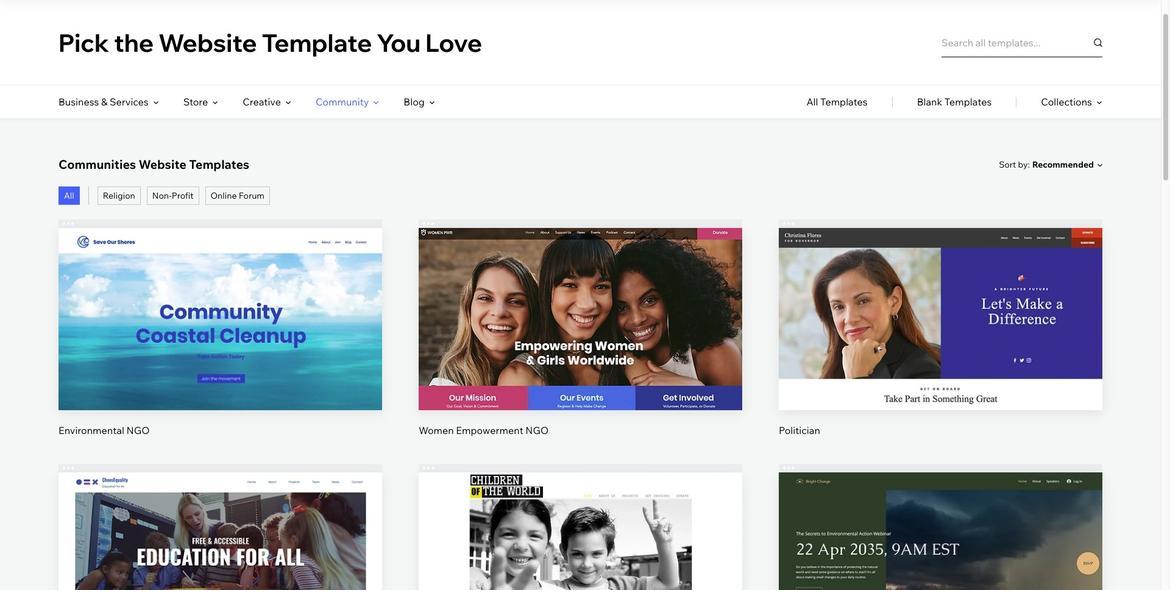 Task type: describe. For each thing, give the bounding box(es) containing it.
communities website templates - politician image
[[779, 228, 1103, 410]]

blog
[[404, 96, 425, 108]]

creative
[[243, 96, 281, 108]]

all templates link
[[807, 85, 868, 118]]

store
[[183, 96, 208, 108]]

templates for all templates
[[821, 96, 868, 108]]

blank templates link
[[918, 85, 992, 118]]

empowerment
[[456, 424, 524, 436]]

services
[[110, 96, 149, 108]]

communities website templates - women empowerment ngo image
[[419, 228, 743, 410]]

templates for blank templates
[[945, 96, 992, 108]]

view for empowerment
[[570, 336, 592, 348]]

online
[[211, 190, 237, 201]]

environmental ngo group
[[59, 220, 382, 437]]

all templates
[[807, 96, 868, 108]]

women empowerment ngo
[[419, 424, 549, 436]]

template
[[262, 27, 372, 58]]

communities website templates
[[59, 157, 249, 172]]

forum
[[239, 190, 265, 201]]

&
[[101, 96, 108, 108]]

the
[[114, 27, 154, 58]]

view button for empowerment
[[552, 328, 610, 357]]

communities website templates - environmental webinar image
[[779, 472, 1103, 590]]

edit button for communities website templates - women empowerment ngo image
[[552, 286, 610, 315]]

edit for communities website templates - educational ngo image
[[211, 539, 230, 551]]

all for all templates
[[807, 96, 819, 108]]

edit for communities website templates - environmental ngo image
[[211, 295, 230, 307]]

politician group
[[779, 220, 1103, 437]]

view inside politician group
[[930, 336, 953, 348]]

pick
[[59, 27, 109, 58]]

politician
[[779, 424, 821, 436]]

you
[[377, 27, 421, 58]]

view button inside politician group
[[912, 328, 970, 357]]

pick the website template you love
[[59, 27, 483, 58]]

business & services
[[59, 96, 149, 108]]

religion
[[103, 190, 135, 201]]



Task type: vqa. For each thing, say whether or not it's contained in the screenshot.
edit button within the Politician Group's the Edit
yes



Task type: locate. For each thing, give the bounding box(es) containing it.
generic categories element
[[807, 85, 1103, 118]]

edit inside the environmental ngo group
[[211, 295, 230, 307]]

edit for communities website templates - politician image on the right of page
[[932, 295, 950, 307]]

ngo right empowerment
[[526, 424, 549, 436]]

None search field
[[942, 28, 1103, 57]]

religion link
[[97, 187, 141, 205]]

blank
[[918, 96, 943, 108]]

collections
[[1042, 96, 1093, 108]]

all
[[807, 96, 819, 108], [64, 190, 74, 201]]

business
[[59, 96, 99, 108]]

edit button inside the environmental ngo group
[[191, 286, 249, 315]]

view
[[209, 336, 232, 348], [570, 336, 592, 348], [930, 336, 953, 348]]

view button inside the women empowerment ngo group
[[552, 328, 610, 357]]

profit
[[172, 190, 194, 201]]

Search search field
[[942, 28, 1103, 57]]

by:
[[1019, 159, 1031, 170]]

3 view from the left
[[930, 336, 953, 348]]

1 ngo from the left
[[127, 424, 150, 436]]

2 view from the left
[[570, 336, 592, 348]]

0 horizontal spatial view
[[209, 336, 232, 348]]

2 view button from the left
[[552, 328, 610, 357]]

1 view from the left
[[209, 336, 232, 348]]

communities
[[59, 157, 136, 172]]

1 horizontal spatial templates
[[821, 96, 868, 108]]

1 vertical spatial all
[[64, 190, 74, 201]]

community
[[316, 96, 369, 108]]

edit button
[[191, 286, 249, 315], [552, 286, 610, 315], [912, 286, 970, 315], [191, 531, 249, 560], [552, 531, 610, 560], [912, 531, 970, 560]]

1 view button from the left
[[191, 328, 249, 357]]

edit inside politician group
[[932, 295, 950, 307]]

edit for the communities website templates - environmental webinar image
[[932, 539, 950, 551]]

2 horizontal spatial templates
[[945, 96, 992, 108]]

sort
[[1000, 159, 1017, 170]]

1 horizontal spatial view
[[570, 336, 592, 348]]

ngo inside group
[[127, 424, 150, 436]]

love
[[426, 27, 483, 58]]

all link
[[59, 187, 80, 205]]

blank templates
[[918, 96, 992, 108]]

edit inside the women empowerment ngo group
[[572, 295, 590, 307]]

non-
[[152, 190, 172, 201]]

0 vertical spatial all
[[807, 96, 819, 108]]

view button for ngo
[[191, 328, 249, 357]]

edit button for the communities website templates - environmental webinar image
[[912, 531, 970, 560]]

2 horizontal spatial view
[[930, 336, 953, 348]]

edit button for communities website templates - charity organization image
[[552, 531, 610, 560]]

edit button for communities website templates - educational ngo image
[[191, 531, 249, 560]]

sort by:
[[1000, 159, 1031, 170]]

ngo inside group
[[526, 424, 549, 436]]

0 horizontal spatial all
[[64, 190, 74, 201]]

ngo
[[127, 424, 150, 436], [526, 424, 549, 436]]

3 view button from the left
[[912, 328, 970, 357]]

0 vertical spatial website
[[159, 27, 257, 58]]

1 vertical spatial website
[[139, 157, 187, 172]]

view button inside the environmental ngo group
[[191, 328, 249, 357]]

edit button for communities website templates - politician image on the right of page
[[912, 286, 970, 315]]

ngo right environmental
[[127, 424, 150, 436]]

edit
[[211, 295, 230, 307], [572, 295, 590, 307], [932, 295, 950, 307], [211, 539, 230, 551], [572, 539, 590, 551], [932, 539, 950, 551]]

view inside the women empowerment ngo group
[[570, 336, 592, 348]]

non-profit
[[152, 190, 194, 201]]

online forum
[[211, 190, 265, 201]]

1 horizontal spatial ngo
[[526, 424, 549, 436]]

edit button for communities website templates - environmental ngo image
[[191, 286, 249, 315]]

website
[[159, 27, 257, 58], [139, 157, 187, 172]]

view for ngo
[[209, 336, 232, 348]]

0 horizontal spatial templates
[[189, 157, 249, 172]]

environmental
[[59, 424, 124, 436]]

website up store
[[159, 27, 257, 58]]

2 ngo from the left
[[526, 424, 549, 436]]

online forum link
[[205, 187, 270, 205]]

1 horizontal spatial view button
[[552, 328, 610, 357]]

website up "non-"
[[139, 157, 187, 172]]

communities website templates - educational ngo image
[[59, 472, 382, 590]]

non-profit link
[[147, 187, 199, 205]]

women
[[419, 424, 454, 436]]

edit button inside the women empowerment ngo group
[[552, 286, 610, 315]]

edit for communities website templates - women empowerment ngo image
[[572, 295, 590, 307]]

view button
[[191, 328, 249, 357], [552, 328, 610, 357], [912, 328, 970, 357]]

0 horizontal spatial ngo
[[127, 424, 150, 436]]

all inside generic categories element
[[807, 96, 819, 108]]

view inside the environmental ngo group
[[209, 336, 232, 348]]

categories. use the left and right arrow keys to navigate the menu element
[[0, 85, 1162, 118]]

templates
[[821, 96, 868, 108], [945, 96, 992, 108], [189, 157, 249, 172]]

0 horizontal spatial view button
[[191, 328, 249, 357]]

1 horizontal spatial all
[[807, 96, 819, 108]]

communities website templates - environmental ngo image
[[59, 228, 382, 410]]

recommended
[[1033, 159, 1095, 170]]

edit button inside politician group
[[912, 286, 970, 315]]

women empowerment ngo group
[[419, 220, 743, 437]]

all for all
[[64, 190, 74, 201]]

environmental ngo
[[59, 424, 150, 436]]

communities website templates - charity organization image
[[419, 472, 743, 590]]

edit for communities website templates - charity organization image
[[572, 539, 590, 551]]

categories by subject element
[[59, 85, 435, 118]]

2 horizontal spatial view button
[[912, 328, 970, 357]]



